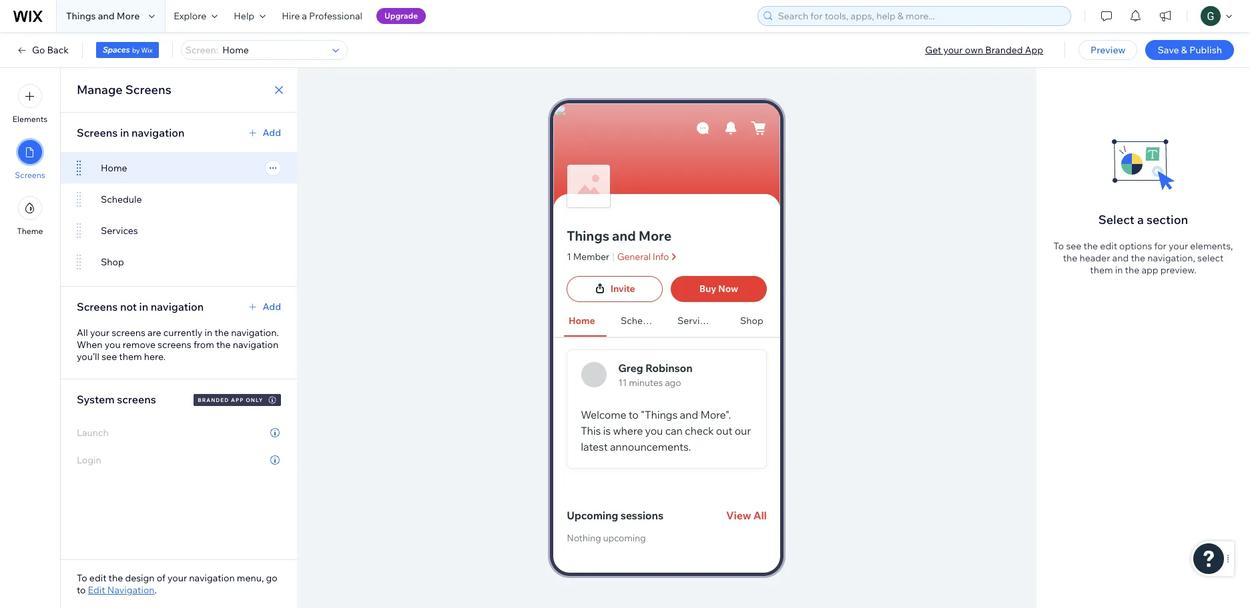 Task type: locate. For each thing, give the bounding box(es) containing it.
navigation
[[132, 126, 185, 140], [151, 300, 204, 314], [233, 339, 278, 351], [189, 573, 235, 585]]

screens up theme button
[[15, 170, 45, 180]]

screens left from
[[158, 339, 191, 351]]

more inside things and more 1 member | general info
[[639, 228, 672, 244]]

menu
[[0, 76, 60, 244]]

0 horizontal spatial more
[[117, 10, 140, 22]]

to inside to edit the design of your navigation menu, go to
[[77, 573, 87, 585]]

1 vertical spatial you
[[645, 424, 663, 438]]

1 horizontal spatial schedule
[[621, 315, 662, 327]]

&
[[1181, 44, 1188, 56]]

shop
[[101, 256, 124, 268], [740, 315, 763, 327]]

screens up screens in navigation
[[125, 82, 171, 97]]

theme button
[[17, 196, 43, 236]]

1 horizontal spatial you
[[645, 424, 663, 438]]

1 horizontal spatial edit
[[1100, 240, 1117, 252]]

0 vertical spatial add button
[[247, 127, 281, 139]]

to left edit
[[77, 573, 87, 585]]

save & publish button
[[1146, 40, 1234, 60]]

0 vertical spatial a
[[302, 10, 307, 22]]

all right view
[[753, 509, 767, 522]]

select
[[1098, 212, 1135, 228]]

go
[[32, 44, 45, 56]]

screens for screens not in navigation
[[77, 300, 118, 314]]

preview.
[[1161, 264, 1197, 276]]

1 horizontal spatial all
[[753, 509, 767, 522]]

0 vertical spatial you
[[105, 339, 121, 351]]

0 horizontal spatial shop
[[101, 256, 124, 268]]

home
[[101, 162, 127, 174], [569, 315, 595, 327]]

1 vertical spatial see
[[102, 351, 117, 363]]

1 vertical spatial them
[[119, 351, 142, 363]]

edit navigation .
[[88, 585, 157, 597]]

a for professional
[[302, 10, 307, 22]]

to inside to edit the design of your navigation menu, go to
[[77, 585, 86, 597]]

1 member button
[[567, 250, 609, 264]]

0 horizontal spatial home
[[101, 162, 127, 174]]

sessions
[[621, 509, 663, 522]]

your right get
[[943, 44, 963, 56]]

branded right the own
[[985, 44, 1023, 56]]

screen:
[[185, 44, 218, 56]]

1 vertical spatial things
[[567, 228, 609, 244]]

view all
[[726, 509, 767, 522]]

schedule
[[101, 194, 142, 206], [621, 315, 662, 327]]

header
[[742, 106, 774, 118]]

get
[[925, 44, 941, 56]]

home down screens in navigation
[[101, 162, 127, 174]]

more left explore
[[117, 10, 140, 22]]

shop down buy now button
[[740, 315, 763, 327]]

a right hire
[[302, 10, 307, 22]]

this
[[581, 424, 601, 438]]

and
[[98, 10, 115, 22], [612, 228, 636, 244], [1112, 252, 1129, 264], [680, 408, 698, 422]]

more up info
[[639, 228, 672, 244]]

your inside to see the edit options for your elements, the header and the navigation, select them in the app preview.
[[1169, 240, 1188, 252]]

add button
[[247, 127, 281, 139], [247, 301, 281, 313]]

0 horizontal spatial edit
[[89, 573, 106, 585]]

not
[[120, 300, 137, 314]]

edit left 'design'
[[89, 573, 106, 585]]

your inside all your screens are currently in the navigation. when you remove screens from the navigation you'll see them here.
[[90, 327, 110, 339]]

0 vertical spatial add
[[263, 127, 281, 139]]

1 add from the top
[[263, 127, 281, 139]]

when
[[77, 339, 103, 351]]

shop up 'not'
[[101, 256, 124, 268]]

0 vertical spatial services
[[101, 225, 138, 237]]

things and more
[[66, 10, 140, 22]]

you
[[105, 339, 121, 351], [645, 424, 663, 438]]

0 horizontal spatial services
[[101, 225, 138, 237]]

navigation
[[726, 290, 774, 302], [107, 585, 155, 597]]

all
[[77, 327, 88, 339], [753, 509, 767, 522]]

1 horizontal spatial things
[[567, 228, 609, 244]]

1 horizontal spatial services
[[678, 315, 715, 327]]

1 vertical spatial navigation
[[107, 585, 155, 597]]

things up 1 member button
[[567, 228, 609, 244]]

0 vertical spatial them
[[1090, 264, 1113, 276]]

to left edit
[[77, 585, 86, 597]]

1 horizontal spatial them
[[1090, 264, 1113, 276]]

select
[[1198, 252, 1224, 264]]

"things
[[641, 408, 678, 422]]

your
[[943, 44, 963, 56], [1169, 240, 1188, 252], [90, 327, 110, 339], [168, 573, 187, 585]]

0 horizontal spatial all
[[77, 327, 88, 339]]

see right you'll
[[102, 351, 117, 363]]

the
[[1084, 240, 1098, 252], [1063, 252, 1078, 264], [1131, 252, 1145, 264], [1125, 264, 1140, 276], [215, 327, 229, 339], [216, 339, 231, 351], [109, 573, 123, 585]]

0 vertical spatial see
[[1066, 240, 1082, 252]]

0 horizontal spatial schedule
[[101, 194, 142, 206]]

0 vertical spatial shop
[[101, 256, 124, 268]]

see left options on the top
[[1066, 240, 1082, 252]]

for
[[1154, 240, 1167, 252]]

things inside things and more 1 member | general info
[[567, 228, 609, 244]]

them left the here.
[[119, 351, 142, 363]]

them
[[1090, 264, 1113, 276], [119, 351, 142, 363]]

screens down manage at the left top of page
[[77, 126, 118, 140]]

1 vertical spatial more
[[639, 228, 672, 244]]

0 horizontal spatial you
[[105, 339, 121, 351]]

edit inside to edit the design of your navigation menu, go to
[[89, 573, 106, 585]]

your up you'll
[[90, 327, 110, 339]]

navigation up currently
[[151, 300, 204, 314]]

invite
[[611, 283, 635, 295]]

info
[[653, 251, 669, 263]]

1 vertical spatial edit
[[89, 573, 106, 585]]

1 vertical spatial services
[[678, 315, 715, 327]]

hire a professional link
[[274, 0, 370, 32]]

a for section
[[1137, 212, 1144, 228]]

0 horizontal spatial things
[[66, 10, 96, 22]]

0 vertical spatial navigation
[[726, 290, 774, 302]]

branded
[[985, 44, 1023, 56], [198, 397, 229, 404]]

1 horizontal spatial to
[[629, 408, 639, 422]]

1 horizontal spatial app
[[1025, 44, 1043, 56]]

1 vertical spatial to
[[77, 585, 86, 597]]

1 vertical spatial home
[[569, 315, 595, 327]]

0 vertical spatial to
[[1054, 240, 1064, 252]]

1 horizontal spatial shop
[[740, 315, 763, 327]]

0 horizontal spatial to
[[77, 585, 86, 597]]

hire
[[282, 10, 300, 22]]

0 horizontal spatial app
[[231, 397, 244, 404]]

2 add from the top
[[263, 301, 281, 313]]

add for screens in navigation
[[263, 127, 281, 139]]

home down invite button
[[569, 315, 595, 327]]

you up announcements.
[[645, 424, 663, 438]]

get your own branded app
[[925, 44, 1043, 56]]

to inside to see the edit options for your elements, the header and the navigation, select them in the app preview.
[[1054, 240, 1064, 252]]

in
[[120, 126, 129, 140], [1115, 264, 1123, 276], [139, 300, 148, 314], [205, 327, 212, 339]]

0 horizontal spatial navigation
[[107, 585, 155, 597]]

your right the of
[[168, 573, 187, 585]]

1 vertical spatial to
[[77, 573, 87, 585]]

navigation down the manage screens
[[132, 126, 185, 140]]

currently
[[163, 327, 203, 339]]

nothing
[[567, 532, 601, 544]]

navigation left menu,
[[189, 573, 235, 585]]

all up you'll
[[77, 327, 88, 339]]

0 vertical spatial home
[[101, 162, 127, 174]]

1 horizontal spatial branded
[[985, 44, 1023, 56]]

nothing upcoming
[[567, 532, 646, 544]]

of
[[157, 573, 165, 585]]

invite button
[[567, 276, 663, 302]]

1 vertical spatial schedule
[[621, 315, 662, 327]]

navigation left the of
[[107, 585, 155, 597]]

your right for
[[1169, 240, 1188, 252]]

0 vertical spatial things
[[66, 10, 96, 22]]

0 vertical spatial branded
[[985, 44, 1023, 56]]

app right the own
[[1025, 44, 1043, 56]]

you'll
[[77, 351, 99, 363]]

more
[[117, 10, 140, 22], [639, 228, 672, 244]]

screens not in navigation
[[77, 300, 204, 314]]

app left "only"
[[231, 397, 244, 404]]

screens inside menu
[[15, 170, 45, 180]]

get your own branded app button
[[925, 44, 1043, 56]]

2 add button from the top
[[247, 301, 281, 313]]

things for things and more 1 member | general info
[[567, 228, 609, 244]]

in right header
[[1115, 264, 1123, 276]]

0 horizontal spatial a
[[302, 10, 307, 22]]

screens button
[[15, 140, 45, 180]]

branded left "only"
[[198, 397, 229, 404]]

1 vertical spatial a
[[1137, 212, 1144, 228]]

navigation up announcements
[[726, 290, 774, 302]]

edit navigation button
[[88, 585, 155, 597]]

add
[[263, 127, 281, 139], [263, 301, 281, 313]]

1 horizontal spatial see
[[1066, 240, 1082, 252]]

1 horizontal spatial to
[[1054, 240, 1064, 252]]

to up where
[[629, 408, 639, 422]]

1 vertical spatial add button
[[247, 301, 281, 313]]

navigation right from
[[233, 339, 278, 351]]

1 horizontal spatial navigation
[[726, 290, 774, 302]]

0 horizontal spatial see
[[102, 351, 117, 363]]

1 horizontal spatial a
[[1137, 212, 1144, 228]]

0 vertical spatial all
[[77, 327, 88, 339]]

to for to edit the design of your navigation menu, go to
[[77, 573, 87, 585]]

to
[[629, 408, 639, 422], [77, 585, 86, 597]]

app
[[1025, 44, 1043, 56], [231, 397, 244, 404]]

1
[[567, 251, 571, 263]]

1 vertical spatial branded
[[198, 397, 229, 404]]

1 vertical spatial all
[[753, 509, 767, 522]]

general
[[617, 251, 651, 263]]

screens
[[125, 82, 171, 97], [77, 126, 118, 140], [15, 170, 45, 180], [77, 300, 118, 314]]

None field
[[218, 41, 328, 59]]

1 vertical spatial add
[[263, 301, 281, 313]]

to edit the design of your navigation menu, go to
[[77, 573, 278, 597]]

0 horizontal spatial to
[[77, 573, 87, 585]]

your inside to edit the design of your navigation menu, go to
[[168, 573, 187, 585]]

them left 'app'
[[1090, 264, 1113, 276]]

0 vertical spatial edit
[[1100, 240, 1117, 252]]

edit left options on the top
[[1100, 240, 1117, 252]]

a right select at the right of page
[[1137, 212, 1144, 228]]

all your screens are currently in the navigation. when you remove screens from the navigation you'll see them here.
[[77, 327, 279, 363]]

you right when
[[105, 339, 121, 351]]

1 horizontal spatial more
[[639, 228, 672, 244]]

0 horizontal spatial them
[[119, 351, 142, 363]]

0 vertical spatial to
[[629, 408, 639, 422]]

0 vertical spatial more
[[117, 10, 140, 22]]

1 add button from the top
[[247, 127, 281, 139]]

in right currently
[[205, 327, 212, 339]]

edit inside to see the edit options for your elements, the header and the navigation, select them in the app preview.
[[1100, 240, 1117, 252]]

add button for screens in navigation
[[247, 127, 281, 139]]

back
[[47, 44, 69, 56]]

to left header
[[1054, 240, 1064, 252]]

app
[[1142, 264, 1158, 276]]

screens left 'not'
[[77, 300, 118, 314]]

things up back
[[66, 10, 96, 22]]



Task type: vqa. For each thing, say whether or not it's contained in the screenshot.
left The Set
no



Task type: describe. For each thing, give the bounding box(es) containing it.
the inside to edit the design of your navigation menu, go to
[[109, 573, 123, 585]]

0 horizontal spatial branded
[[198, 397, 229, 404]]

upgrade button
[[376, 8, 426, 24]]

our
[[735, 424, 751, 438]]

to see the edit options for your elements, the header and the navigation, select them in the app preview.
[[1054, 240, 1233, 276]]

go
[[266, 573, 278, 585]]

in right 'not'
[[139, 300, 148, 314]]

things for things and more
[[66, 10, 96, 22]]

screens in navigation
[[77, 126, 185, 140]]

11
[[618, 377, 627, 389]]

is
[[603, 424, 611, 438]]

greg robinson 11 minutes ago
[[618, 362, 693, 389]]

preview
[[1091, 44, 1126, 56]]

0 vertical spatial schedule
[[101, 194, 142, 206]]

add button for screens not in navigation
[[247, 301, 281, 313]]

announcements.
[[610, 440, 691, 454]]

own
[[965, 44, 983, 56]]

ago
[[665, 377, 681, 389]]

view all button
[[726, 508, 767, 524]]

branded app only
[[198, 397, 263, 404]]

menu,
[[237, 573, 264, 585]]

header
[[1080, 252, 1110, 264]]

add for screens not in navigation
[[263, 301, 281, 313]]

them inside to see the edit options for your elements, the header and the navigation, select them in the app preview.
[[1090, 264, 1113, 276]]

help
[[234, 10, 254, 22]]

screens for screens in navigation
[[77, 126, 118, 140]]

more for things and more 1 member | general info
[[639, 228, 672, 244]]

elements
[[13, 114, 48, 124]]

manage
[[77, 82, 123, 97]]

navigation,
[[1148, 252, 1195, 264]]

you inside the welcome to "things and more". this is where you can check out our latest announcements.
[[645, 424, 663, 438]]

are
[[148, 327, 161, 339]]

and inside to see the edit options for your elements, the header and the navigation, select them in the app preview.
[[1112, 252, 1129, 264]]

theme
[[17, 226, 43, 236]]

more".
[[700, 408, 731, 422]]

preview button
[[1079, 40, 1138, 60]]

navigation inside all your screens are currently in the navigation. when you remove screens from the navigation you'll see them here.
[[233, 339, 278, 351]]

options
[[1119, 240, 1152, 252]]

screens right system
[[117, 393, 156, 407]]

remove
[[123, 339, 155, 351]]

professional
[[309, 10, 362, 22]]

screens left are
[[112, 327, 145, 339]]

see inside all your screens are currently in the navigation. when you remove screens from the navigation you'll see them here.
[[102, 351, 117, 363]]

.
[[155, 585, 157, 597]]

save & publish
[[1158, 44, 1222, 56]]

only
[[246, 397, 263, 404]]

and inside the welcome to "things and more". this is where you can check out our latest announcements.
[[680, 408, 698, 422]]

welcome
[[581, 408, 626, 422]]

can
[[665, 424, 683, 438]]

elements,
[[1190, 240, 1233, 252]]

buy now button
[[671, 276, 767, 302]]

0 vertical spatial app
[[1025, 44, 1043, 56]]

design
[[125, 573, 155, 585]]

Search for tools, apps, help & more... field
[[774, 7, 1067, 25]]

you inside all your screens are currently in the navigation. when you remove screens from the navigation you'll see them here.
[[105, 339, 121, 351]]

check
[[685, 424, 714, 438]]

select a section
[[1098, 212, 1188, 228]]

now
[[718, 283, 738, 295]]

screens for screens
[[15, 170, 45, 180]]

launch
[[77, 427, 109, 439]]

from
[[193, 339, 214, 351]]

buy now
[[699, 283, 738, 295]]

go back
[[32, 44, 69, 56]]

member
[[573, 251, 609, 263]]

announcements
[[702, 323, 774, 335]]

where
[[613, 424, 643, 438]]

view
[[726, 509, 751, 522]]

to for to see the edit options for your elements, the header and the navigation, select them in the app preview.
[[1054, 240, 1064, 252]]

save
[[1158, 44, 1179, 56]]

hire a professional
[[282, 10, 362, 22]]

upcoming
[[567, 509, 618, 522]]

upcoming
[[603, 532, 646, 544]]

publish
[[1190, 44, 1222, 56]]

minutes
[[629, 377, 663, 389]]

see inside to see the edit options for your elements, the header and the navigation, select them in the app preview.
[[1066, 240, 1082, 252]]

all inside button
[[753, 509, 767, 522]]

upgrade
[[384, 11, 418, 21]]

help button
[[226, 0, 274, 32]]

more for things and more
[[117, 10, 140, 22]]

robinson
[[645, 362, 693, 375]]

go back button
[[16, 44, 69, 56]]

1 vertical spatial app
[[231, 397, 244, 404]]

explore
[[174, 10, 206, 22]]

in down the manage screens
[[120, 126, 129, 140]]

in inside all your screens are currently in the navigation. when you remove screens from the navigation you'll see them here.
[[205, 327, 212, 339]]

things and more 1 member | general info
[[567, 228, 672, 264]]

1 vertical spatial shop
[[740, 315, 763, 327]]

elements button
[[13, 84, 48, 124]]

system
[[77, 393, 115, 407]]

1 horizontal spatial home
[[569, 315, 595, 327]]

all inside all your screens are currently in the navigation. when you remove screens from the navigation you'll see them here.
[[77, 327, 88, 339]]

latest
[[581, 440, 608, 454]]

in inside to see the edit options for your elements, the header and the navigation, select them in the app preview.
[[1115, 264, 1123, 276]]

here.
[[144, 351, 166, 363]]

upcoming sessions
[[567, 509, 663, 522]]

to inside the welcome to "things and more". this is where you can check out our latest announcements.
[[629, 408, 639, 422]]

buy
[[699, 283, 716, 295]]

them inside all your screens are currently in the navigation. when you remove screens from the navigation you'll see them here.
[[119, 351, 142, 363]]

and inside things and more 1 member | general info
[[612, 228, 636, 244]]

welcome to "things and more". this is where you can check out our latest announcements.
[[581, 408, 753, 454]]

menu containing elements
[[0, 76, 60, 244]]

login
[[77, 455, 101, 467]]

out
[[716, 424, 732, 438]]

edit
[[88, 585, 105, 597]]

navigation inside to edit the design of your navigation menu, go to
[[189, 573, 235, 585]]



